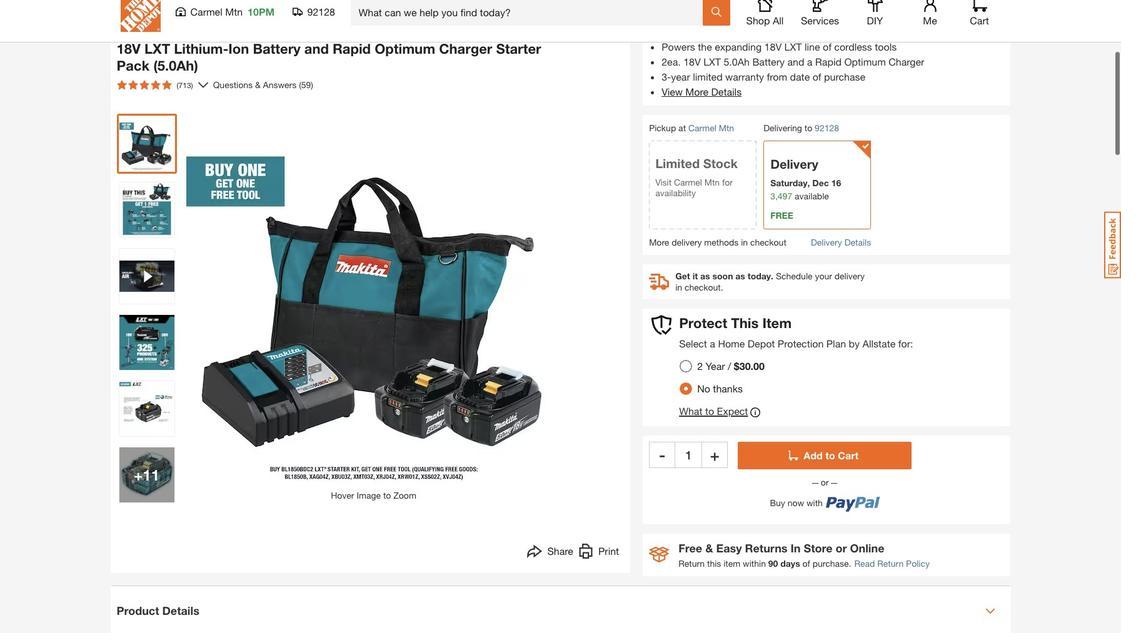 Task type: vqa. For each thing, say whether or not it's contained in the screenshot.
expanding
yes



Task type: locate. For each thing, give the bounding box(es) containing it.
pickup at carmel mtn
[[649, 122, 734, 133]]

tools
[[875, 40, 897, 52]]

option group
[[675, 355, 775, 400]]

of right line at the top of page
[[823, 40, 832, 52]]

available
[[795, 191, 829, 202]]

& left answers
[[255, 79, 261, 90]]

18v inside makita 18v lxt lithium-ion battery and rapid optimum charger starter pack (5.0ah)
[[117, 40, 141, 57]]

0 vertical spatial a
[[807, 55, 813, 67]]

delivering to 92128
[[764, 122, 839, 133]]

0 horizontal spatial of
[[803, 558, 810, 569]]

of right date
[[813, 70, 821, 82]]

details for delivery details
[[845, 237, 871, 248]]

11
[[143, 466, 159, 484]]

or up the purchase. on the bottom right
[[836, 541, 847, 555]]

1 vertical spatial &
[[705, 541, 713, 555]]

in inside schedule your delivery in checkout.
[[675, 282, 682, 293]]

0 vertical spatial details
[[711, 85, 742, 97]]

delivery right your
[[835, 271, 865, 282]]

1 horizontal spatial &
[[705, 541, 713, 555]]

pickup
[[649, 122, 676, 133]]

product details button
[[110, 586, 1011, 633]]

powers
[[662, 40, 695, 52]]

lxt inside makita 18v lxt lithium-ion battery and rapid optimum charger starter pack (5.0ah)
[[144, 40, 170, 57]]

delivery
[[770, 157, 818, 172], [811, 237, 842, 248]]

delivery inside delivery saturday, dec 16 3,497 available
[[770, 157, 818, 172]]

no
[[697, 383, 710, 395]]

(5.0ah)
[[153, 58, 198, 74]]

carmel right at
[[688, 122, 716, 133]]

lxt left line at the top of page
[[785, 40, 802, 52]]

& up the this
[[705, 541, 713, 555]]

18v down makita
[[117, 40, 141, 57]]

ion
[[228, 40, 249, 57]]

in
[[741, 237, 748, 248], [675, 282, 682, 293]]

& inside "free & easy returns in store or online return this item within 90 days of purchase. read return policy"
[[705, 541, 713, 555]]

more down limited
[[686, 85, 709, 97]]

delivery up your
[[811, 237, 842, 248]]

1 horizontal spatial more
[[686, 85, 709, 97]]

1 vertical spatial in
[[675, 282, 682, 293]]

&
[[255, 79, 261, 90], [705, 541, 713, 555]]

from
[[767, 70, 787, 82]]

92128
[[815, 123, 839, 133]]

charger down tools
[[889, 55, 924, 67]]

carmel
[[688, 122, 716, 133], [674, 177, 702, 188]]

0 horizontal spatial return
[[679, 558, 705, 569]]

18v up from
[[765, 40, 782, 52]]

dec
[[813, 178, 829, 188]]

makita power tool batteries bl1850bdc2 64.0 image
[[119, 116, 174, 171]]

feedback link image
[[1104, 211, 1121, 279]]

it
[[693, 271, 698, 282]]

in for checkout.
[[675, 282, 682, 293]]

option group containing 2 year /
[[675, 355, 775, 400]]

gift
[[120, 9, 131, 17]]

1 as from the left
[[700, 271, 710, 282]]

of
[[823, 40, 832, 52], [813, 70, 821, 82], [803, 558, 810, 569]]

0 horizontal spatial +
[[134, 466, 143, 484]]

1 horizontal spatial battery
[[753, 55, 785, 67]]

of right days
[[803, 558, 810, 569]]

1 horizontal spatial details
[[711, 85, 742, 97]]

0 horizontal spatial details
[[162, 604, 199, 618]]

in down get
[[675, 282, 682, 293]]

1 vertical spatial delivery
[[811, 237, 842, 248]]

makita
[[117, 27, 147, 38]]

as right it
[[700, 271, 710, 282]]

to right add
[[826, 450, 835, 461]]

makita link
[[117, 25, 152, 40]]

of inside "free & easy returns in store or online return this item within 90 days of purchase. read return policy"
[[803, 558, 810, 569]]

battery inside powers the expanding 18v lxt line of cordless tools 2ea. 18v lxt 5.0ah battery and a rapid optimum charger 3-year limited warranty from date of purchase view more details
[[753, 55, 785, 67]]

+ inside button
[[710, 446, 719, 464]]

mtn left for
[[705, 177, 720, 188]]

makita power tool batteries bl1850bdc2 e1.1 image
[[119, 182, 174, 237]]

1 vertical spatial a
[[710, 338, 715, 349]]

1 horizontal spatial a
[[807, 55, 813, 67]]

delivery inside button
[[811, 237, 842, 248]]

0 horizontal spatial in
[[675, 282, 682, 293]]

as
[[700, 271, 710, 282], [736, 271, 745, 282]]

$30.00
[[734, 360, 765, 372]]

plan
[[827, 338, 846, 349]]

0 vertical spatial +
[[710, 446, 719, 464]]

2 horizontal spatial of
[[823, 40, 832, 52]]

schedule your delivery in checkout.
[[675, 271, 865, 293]]

a inside powers the expanding 18v lxt line of cordless tools 2ea. 18v lxt 5.0ah battery and a rapid optimum charger 3-year limited warranty from date of purchase view more details
[[807, 55, 813, 67]]

a
[[807, 55, 813, 67], [710, 338, 715, 349]]

return
[[679, 558, 705, 569], [877, 558, 904, 569]]

1 horizontal spatial or
[[836, 541, 847, 555]]

delivery inside schedule your delivery in checkout.
[[835, 271, 865, 282]]

delivering
[[764, 122, 802, 133]]

1 vertical spatial delivery
[[835, 271, 865, 282]]

add
[[804, 450, 823, 461]]

0 horizontal spatial as
[[700, 271, 710, 282]]

0 vertical spatial delivery
[[770, 157, 818, 172]]

1 horizontal spatial rapid
[[815, 55, 842, 67]]

charger inside powers the expanding 18v lxt line of cordless tools 2ea. 18v lxt 5.0ah battery and a rapid optimum charger 3-year limited warranty from date of purchase view more details
[[889, 55, 924, 67]]

protect this item select a home depot protection plan by allstate for:
[[679, 315, 913, 349]]

in right the methods
[[741, 237, 748, 248]]

0 horizontal spatial a
[[710, 338, 715, 349]]

limited
[[693, 70, 723, 82]]

carmel inside limited stock visit carmel mtn for availability
[[674, 177, 702, 188]]

this
[[731, 315, 759, 332]]

0 horizontal spatial battery
[[253, 40, 301, 57]]

1 horizontal spatial return
[[877, 558, 904, 569]]

carmel down limited
[[674, 177, 702, 188]]

battery up answers
[[253, 40, 301, 57]]

0 horizontal spatial more
[[649, 237, 669, 248]]

1 horizontal spatial as
[[736, 271, 745, 282]]

1 horizontal spatial charger
[[889, 55, 924, 67]]

as right soon
[[736, 271, 745, 282]]

2 vertical spatial details
[[162, 604, 199, 618]]

details inside powers the expanding 18v lxt line of cordless tools 2ea. 18v lxt 5.0ah battery and a rapid optimum charger 3-year limited warranty from date of purchase view more details
[[711, 85, 742, 97]]

1 horizontal spatial in
[[741, 237, 748, 248]]

+ for +
[[710, 446, 719, 464]]

2 horizontal spatial details
[[845, 237, 871, 248]]

item
[[763, 315, 792, 332]]

details inside button
[[162, 604, 199, 618]]

select
[[679, 338, 707, 349]]

buy
[[770, 498, 785, 509]]

details
[[711, 85, 742, 97], [845, 237, 871, 248], [162, 604, 199, 618]]

1 vertical spatial mtn
[[705, 177, 720, 188]]

returns
[[745, 541, 788, 555]]

year
[[706, 360, 725, 372]]

0 horizontal spatial lxt
[[144, 40, 170, 57]]

makita power tool batteries bl1850bdc2 a0.3 image
[[119, 381, 174, 436]]

and inside makita 18v lxt lithium-ion battery and rapid optimum charger starter pack (5.0ah)
[[304, 40, 329, 57]]

0 vertical spatial in
[[741, 237, 748, 248]]

with
[[807, 498, 823, 509]]

print button
[[578, 544, 619, 562]]

1 vertical spatial details
[[845, 237, 871, 248]]

return right read
[[877, 558, 904, 569]]

1 vertical spatial of
[[813, 70, 821, 82]]

None field
[[675, 442, 702, 468]]

0 vertical spatial &
[[255, 79, 261, 90]]

charger left starter
[[439, 40, 492, 57]]

today.
[[748, 271, 774, 282]]

to left 92128
[[805, 122, 812, 133]]

purchase
[[824, 70, 866, 82]]

0 horizontal spatial delivery
[[672, 237, 702, 248]]

(59)
[[299, 79, 313, 90]]

0 vertical spatial or
[[818, 477, 831, 488]]

cordless
[[834, 40, 872, 52]]

and
[[304, 40, 329, 57], [788, 55, 804, 67]]

1 vertical spatial +
[[134, 466, 143, 484]]

delivery for delivery saturday, dec 16 3,497 available
[[770, 157, 818, 172]]

0 vertical spatial more
[[686, 85, 709, 97]]

a left home
[[710, 338, 715, 349]]

1 vertical spatial or
[[836, 541, 847, 555]]

checkout.
[[685, 282, 723, 293]]

+
[[710, 446, 719, 464], [134, 466, 143, 484]]

delivery up get
[[672, 237, 702, 248]]

mtn up "stock"
[[719, 122, 734, 133]]

a down line at the top of page
[[807, 55, 813, 67]]

expect
[[717, 405, 748, 417]]

online
[[850, 541, 885, 555]]

or up the 'buy now with' button
[[818, 477, 831, 488]]

return down free
[[679, 558, 705, 569]]

and up date
[[788, 55, 804, 67]]

18v
[[117, 40, 141, 57], [765, 40, 782, 52], [684, 55, 701, 67]]

18v up "year" in the top right of the page
[[684, 55, 701, 67]]

1 vertical spatial more
[[649, 237, 669, 248]]

view more details link
[[662, 85, 742, 97]]

0 horizontal spatial and
[[304, 40, 329, 57]]

lxt up the (5.0ah)
[[144, 40, 170, 57]]

1 horizontal spatial delivery
[[835, 271, 865, 282]]

a inside protect this item select a home depot protection plan by allstate for:
[[710, 338, 715, 349]]

0 horizontal spatial charger
[[439, 40, 492, 57]]

makita power tool batteries bl1850bdc2 1d.4 image
[[119, 447, 174, 502]]

details inside button
[[845, 237, 871, 248]]

delivery up saturday, at the top of the page
[[770, 157, 818, 172]]

at
[[679, 122, 686, 133]]

expanding
[[715, 40, 762, 52]]

1 horizontal spatial optimum
[[844, 55, 886, 67]]

more down availability in the right top of the page
[[649, 237, 669, 248]]

get
[[675, 271, 690, 282]]

lxt up limited
[[704, 55, 721, 67]]

2 vertical spatial of
[[803, 558, 810, 569]]

1 vertical spatial carmel
[[674, 177, 702, 188]]

zoom
[[393, 490, 416, 501]]

optimum
[[375, 40, 435, 57], [844, 55, 886, 67]]

add to cart
[[804, 450, 859, 461]]

or
[[818, 477, 831, 488], [836, 541, 847, 555]]

0 horizontal spatial &
[[255, 79, 261, 90]]

0 horizontal spatial rapid
[[333, 40, 371, 57]]

1 horizontal spatial +
[[710, 446, 719, 464]]

more inside powers the expanding 18v lxt line of cordless tools 2ea. 18v lxt 5.0ah battery and a rapid optimum charger 3-year limited warranty from date of purchase view more details
[[686, 85, 709, 97]]

to right what
[[705, 405, 714, 417]]

(713) button
[[112, 75, 198, 95]]

delivery
[[672, 237, 702, 248], [835, 271, 865, 282]]

0 vertical spatial carmel
[[688, 122, 716, 133]]

1 horizontal spatial and
[[788, 55, 804, 67]]

soon
[[713, 271, 733, 282]]

5 stars image
[[117, 80, 172, 90]]

to inside delivering to 92128
[[805, 122, 812, 133]]

0 horizontal spatial 18v
[[117, 40, 141, 57]]

0 horizontal spatial optimum
[[375, 40, 435, 57]]

and up (59)
[[304, 40, 329, 57]]

caret image
[[985, 606, 995, 616]]

battery up from
[[753, 55, 785, 67]]

1 horizontal spatial of
[[813, 70, 821, 82]]

policy
[[906, 558, 930, 569]]

to for expect
[[705, 405, 714, 417]]



Task type: describe. For each thing, give the bounding box(es) containing it.
store
[[804, 541, 833, 555]]

home
[[718, 338, 745, 349]]

depot
[[748, 338, 775, 349]]

share
[[547, 545, 573, 557]]

for:
[[898, 338, 913, 349]]

makita power tool batteries bl1850bdc2 40.2 image
[[119, 315, 174, 370]]

questions
[[213, 79, 253, 90]]

schedule
[[776, 271, 813, 282]]

days
[[781, 558, 800, 569]]

hover
[[331, 490, 354, 501]]

within
[[743, 558, 766, 569]]

& for easy
[[705, 541, 713, 555]]

item
[[724, 558, 741, 569]]

to for 92128
[[805, 122, 812, 133]]

delivery details button
[[811, 236, 871, 249]]

product details
[[117, 604, 199, 618]]

product
[[117, 604, 159, 618]]

buy now with button
[[738, 489, 912, 512]]

read return policy link
[[854, 557, 930, 570]]

answers
[[263, 79, 297, 90]]

(713)
[[177, 80, 193, 90]]

protection
[[778, 338, 824, 349]]

methods
[[704, 237, 739, 248]]

details for product details
[[162, 604, 199, 618]]

gift center
[[120, 9, 156, 17]]

2ea.
[[662, 55, 681, 67]]

0 vertical spatial delivery
[[672, 237, 702, 248]]

limited
[[655, 157, 700, 171]]

icon image
[[649, 547, 669, 563]]

starter
[[496, 40, 541, 57]]

powers the expanding 18v lxt line of cordless tools 2ea. 18v lxt 5.0ah battery and a rapid optimum charger 3-year limited warranty from date of purchase view more details
[[662, 40, 924, 97]]

or inside "free & easy returns in store or online return this item within 90 days of purchase. read return policy"
[[836, 541, 847, 555]]

5.0ah
[[724, 55, 750, 67]]

(713) link
[[112, 75, 208, 95]]

optimum inside makita 18v lxt lithium-ion battery and rapid optimum charger starter pack (5.0ah)
[[375, 40, 435, 57]]

1 horizontal spatial 18v
[[684, 55, 701, 67]]

delivery for delivery details
[[811, 237, 842, 248]]

for
[[722, 177, 733, 188]]

to left "zoom"
[[383, 490, 391, 501]]

limited stock visit carmel mtn for availability
[[655, 157, 738, 198]]

charger inside makita 18v lxt lithium-ion battery and rapid optimum charger starter pack (5.0ah)
[[439, 40, 492, 57]]

16
[[831, 178, 841, 188]]

1 horizontal spatial lxt
[[704, 55, 721, 67]]

now
[[788, 498, 804, 509]]

in for checkout
[[741, 237, 748, 248]]

0 horizontal spatial or
[[818, 477, 831, 488]]

free
[[679, 541, 702, 555]]

rapid inside makita 18v lxt lithium-ion battery and rapid optimum charger starter pack (5.0ah)
[[333, 40, 371, 57]]

in
[[791, 541, 801, 555]]

3,497
[[770, 191, 792, 202]]

availability
[[655, 188, 696, 198]]

the
[[698, 40, 712, 52]]

free & easy returns in store or online return this item within 90 days of purchase. read return policy
[[679, 541, 930, 569]]

battery inside makita 18v lxt lithium-ion battery and rapid optimum charger starter pack (5.0ah)
[[253, 40, 301, 57]]

optimum inside powers the expanding 18v lxt line of cordless tools 2ea. 18v lxt 5.0ah battery and a rapid optimum charger 3-year limited warranty from date of purchase view more details
[[844, 55, 886, 67]]

center
[[133, 9, 156, 17]]

saturday,
[[770, 178, 810, 188]]

& for answers
[[255, 79, 261, 90]]

no thanks
[[697, 383, 743, 395]]

by
[[849, 338, 860, 349]]

to for cart
[[826, 450, 835, 461]]

2 return from the left
[[877, 558, 904, 569]]

mtn inside limited stock visit carmel mtn for availability
[[705, 177, 720, 188]]

more delivery methods in checkout
[[649, 237, 787, 248]]

this
[[707, 558, 721, 569]]

/
[[728, 360, 731, 372]]

thanks
[[713, 383, 743, 395]]

warranty
[[725, 70, 764, 82]]

your
[[815, 271, 832, 282]]

2 year / $30.00
[[697, 360, 765, 372]]

checkout
[[750, 237, 787, 248]]

add to cart button
[[738, 442, 912, 470]]

90
[[768, 558, 778, 569]]

date
[[790, 70, 810, 82]]

lithium-
[[174, 40, 228, 57]]

2
[[697, 360, 703, 372]]

+ button
[[702, 442, 728, 468]]

line
[[805, 40, 820, 52]]

free
[[770, 210, 793, 221]]

stock
[[703, 157, 738, 171]]

allstate
[[863, 338, 896, 349]]

cart
[[838, 450, 859, 461]]

delivery saturday, dec 16 3,497 available
[[770, 157, 841, 202]]

image
[[357, 490, 381, 501]]

protect
[[679, 315, 727, 332]]

0 vertical spatial of
[[823, 40, 832, 52]]

rapid inside powers the expanding 18v lxt line of cordless tools 2ea. 18v lxt 5.0ah battery and a rapid optimum charger 3-year limited warranty from date of purchase view more details
[[815, 55, 842, 67]]

2 horizontal spatial 18v
[[765, 40, 782, 52]]

0 vertical spatial mtn
[[719, 122, 734, 133]]

1 return from the left
[[679, 558, 705, 569]]

print
[[598, 545, 619, 557]]

easy
[[716, 541, 742, 555]]

2 horizontal spatial lxt
[[785, 40, 802, 52]]

view
[[662, 85, 683, 97]]

hover image to zoom button
[[186, 113, 561, 502]]

2 as from the left
[[736, 271, 745, 282]]

hover image to zoom
[[331, 490, 416, 501]]

and inside powers the expanding 18v lxt line of cordless tools 2ea. 18v lxt 5.0ah battery and a rapid optimum charger 3-year limited warranty from date of purchase view more details
[[788, 55, 804, 67]]

what
[[679, 405, 703, 417]]

-
[[659, 446, 665, 464]]

what to expect
[[679, 405, 748, 417]]

+ for + 11
[[134, 466, 143, 484]]

questions & answers (59)
[[213, 79, 313, 90]]

5814814805001 image
[[119, 249, 174, 304]]



